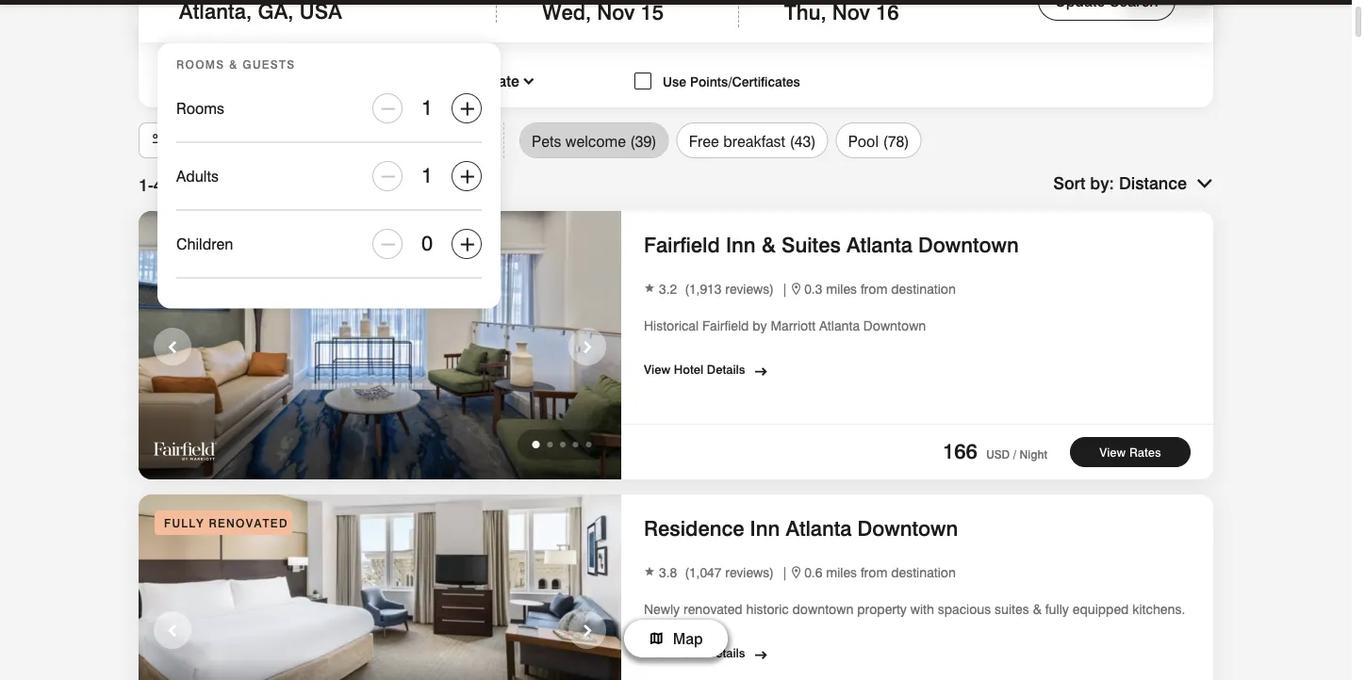 Task type: locate. For each thing, give the bounding box(es) containing it.
1 for adults
[[422, 163, 433, 188]]

2 vertical spatial atlanta
[[786, 517, 852, 541]]

1 down lowest regular rate dropdown button
[[422, 95, 433, 120]]

( right 3.2
[[685, 281, 689, 297]]

hotel down historical
[[674, 363, 704, 377]]

view for fairfield inn & suites atlanta downtown
[[644, 363, 671, 377]]

0 vertical spatial hotel
[[674, 363, 704, 377]]

fairfield up 3.2
[[644, 233, 720, 257]]

| left 0.3
[[782, 281, 788, 297]]

by
[[1091, 173, 1110, 193], [753, 318, 767, 334]]

rooms for rooms
[[176, 99, 224, 117]]

1 vertical spatial destination
[[891, 565, 956, 581]]

2 miles from the top
[[826, 565, 857, 581]]

rooms & guests
[[176, 58, 296, 72]]

1 - 40 of 95 hotels
[[139, 174, 271, 195]]

1 vertical spatial rooms
[[176, 99, 224, 117]]

0 vertical spatial rooms
[[176, 58, 225, 72]]

view hotel details for fairfield
[[644, 363, 746, 377]]

miles right the 0.6
[[826, 565, 857, 581]]

2 from from the top
[[861, 565, 888, 581]]

xs image for &
[[792, 283, 801, 295]]

from
[[861, 281, 888, 297], [861, 565, 888, 581]]

miles right 0.3
[[826, 281, 857, 297]]

0 vertical spatial view
[[644, 363, 671, 377]]

details for fairfield
[[707, 363, 746, 377]]

1 vertical spatial )
[[770, 565, 774, 581]]

from down fairfield inn & suites atlanta downtown 'button'
[[861, 281, 888, 297]]

0 vertical spatial miles
[[826, 281, 857, 297]]

1 vertical spatial (
[[685, 565, 689, 581]]

rooms left guests
[[176, 58, 225, 72]]

sort by :
[[1054, 173, 1115, 193]]

0 vertical spatial (
[[685, 281, 689, 297]]

suites
[[782, 233, 841, 257]]

reviews right '1,047'
[[726, 565, 770, 581]]

reviews for fairfield
[[726, 281, 770, 297]]

0.6 miles from destination
[[805, 565, 956, 581]]

2 view hotel details button from the top
[[644, 639, 751, 664]]

1 vertical spatial details
[[707, 647, 746, 661]]

spacious
[[938, 602, 991, 618]]

2 previous image from the top
[[161, 618, 184, 645]]

0 vertical spatial atlanta
[[847, 233, 913, 257]]

xs image left the 0.6
[[792, 567, 801, 579]]

0 horizontal spatial &
[[229, 58, 238, 72]]

1 rooms from the top
[[176, 58, 225, 72]]

1 from from the top
[[861, 281, 888, 297]]

0 vertical spatial previous image
[[161, 334, 184, 361]]

1 vertical spatial fairfield
[[703, 318, 749, 334]]

1 miles from the top
[[826, 281, 857, 297]]

atlanta inside fairfield inn & suites atlanta downtown 'button'
[[847, 233, 913, 257]]

view hotel details button down historical
[[644, 355, 751, 380]]

downtown
[[919, 233, 1019, 257], [864, 318, 926, 334], [858, 517, 958, 541]]

0 vertical spatial next image
[[576, 334, 599, 361]]

0 vertical spatial )
[[770, 281, 774, 297]]

2 rooms from the top
[[176, 99, 224, 117]]

view hotel details down historical
[[644, 363, 746, 377]]

0 vertical spatial |
[[782, 281, 788, 297]]

map button
[[624, 621, 728, 658]]

atlanta for suites
[[847, 233, 913, 257]]

details right map
[[707, 647, 746, 661]]

1 vertical spatial |
[[782, 565, 788, 581]]

| for &
[[782, 281, 788, 297]]

dropdown down image
[[519, 71, 538, 91]]

( for residence
[[685, 565, 689, 581]]

1 vertical spatial &
[[762, 233, 776, 257]]

2 xs image from the top
[[792, 567, 801, 579]]

price button
[[252, 123, 310, 158]]

view for residence inn atlanta downtown
[[644, 647, 671, 661]]

0 vertical spatial from
[[861, 281, 888, 297]]

0 vertical spatial downtown
[[919, 233, 1019, 257]]

& left suites
[[762, 233, 776, 257]]

1 vertical spatial miles
[[826, 565, 857, 581]]

view left the rates
[[1100, 445, 1126, 460]]

1 vertical spatial inn
[[750, 517, 780, 541]]

fairfield
[[644, 233, 720, 257], [703, 318, 749, 334]]

2 vertical spatial &
[[1033, 602, 1042, 618]]

welcome
[[566, 132, 626, 150]]

residence
[[644, 517, 745, 541]]

40
[[154, 174, 172, 195]]

1 vertical spatial by
[[753, 318, 767, 334]]

inn
[[726, 233, 756, 257], [750, 517, 780, 541]]

1 vertical spatial atlanta
[[820, 318, 860, 334]]

from up property
[[861, 565, 888, 581]]

0 vertical spatial &
[[229, 58, 238, 72]]

&
[[229, 58, 238, 72], [762, 233, 776, 257], [1033, 602, 1042, 618]]

1 vertical spatial reviews
[[726, 565, 770, 581]]

destination for downtown
[[891, 565, 956, 581]]

view down map image
[[644, 647, 671, 661]]

& left fully
[[1033, 602, 1042, 618]]

xs image for atlanta
[[792, 567, 801, 579]]

1 ) from the top
[[770, 281, 774, 297]]

2 vertical spatial view
[[644, 647, 671, 661]]

hotel down renovated
[[674, 647, 704, 661]]

rooms for rooms & guests
[[176, 58, 225, 72]]

by left marriott
[[753, 318, 767, 334]]

2 reviews from the top
[[726, 565, 770, 581]]

inn up 3.8 ( 1,047 reviews )
[[750, 517, 780, 541]]

& left guests
[[229, 58, 238, 72]]

1 vertical spatial next image
[[576, 618, 599, 645]]

lowest regular rate
[[376, 72, 519, 90]]

downtown inside 'button'
[[919, 233, 1019, 257]]

1 horizontal spatial by
[[1091, 173, 1110, 193]]

view hotel details button down renovated
[[644, 639, 751, 664]]

) for atlanta
[[770, 565, 774, 581]]

1 vertical spatial view hotel details button
[[644, 639, 751, 664]]

1 view hotel details button from the top
[[644, 355, 751, 380]]

2 horizontal spatial &
[[1033, 602, 1042, 618]]

free
[[689, 132, 719, 150]]

& inside fairfield inn & suites atlanta downtown 'button'
[[762, 233, 776, 257]]

historical fairfield by marriott atlanta downtown
[[644, 318, 926, 334]]

2 next image from the top
[[576, 618, 599, 645]]

lowest regular rate button
[[376, 71, 519, 91]]

by right sort
[[1091, 173, 1110, 193]]

inn for fairfield
[[726, 233, 756, 257]]

reviews for residence
[[726, 565, 770, 581]]

/
[[1013, 448, 1017, 462]]

reviews
[[726, 281, 770, 297], [726, 565, 770, 581]]

1,913
[[689, 281, 722, 297]]

3.2 ( 1,913 reviews )
[[659, 281, 774, 297]]

inn inside residence inn atlanta downtown button
[[750, 517, 780, 541]]

| for atlanta
[[782, 565, 788, 581]]

1 | from the top
[[782, 281, 788, 297]]

atlanta
[[847, 233, 913, 257], [820, 318, 860, 334], [786, 517, 852, 541]]

view hotel details down map image
[[644, 647, 746, 661]]

destination
[[891, 281, 956, 297], [891, 565, 956, 581]]

1 details from the top
[[707, 363, 746, 377]]

1 vertical spatial view hotel details
[[644, 647, 746, 661]]

(43)
[[790, 132, 817, 150]]

none search field containing 1
[[139, 0, 1214, 309]]

miles for downtown
[[826, 565, 857, 581]]

0 vertical spatial inn
[[726, 233, 756, 257]]

rooms
[[176, 58, 225, 72], [176, 99, 224, 117]]

1 view hotel details from the top
[[644, 363, 746, 377]]

2 vertical spatial downtown
[[858, 517, 958, 541]]

hotel
[[674, 363, 704, 377], [674, 647, 704, 661]]

previous image for lobby seating area "image"
[[161, 334, 184, 361]]

inn inside fairfield inn & suites atlanta downtown 'button'
[[726, 233, 756, 257]]

rooms up "all filters"
[[176, 99, 224, 117]]

pool                 (78)
[[849, 132, 910, 150]]

view hotel details button
[[644, 355, 751, 380], [644, 639, 751, 664]]

2 hotel from the top
[[674, 647, 704, 661]]

xs image
[[792, 283, 801, 295], [792, 567, 801, 579]]

lobby seating area image
[[139, 211, 622, 483]]

view down historical
[[644, 363, 671, 377]]

fairfield inn & suites brand icon image
[[154, 438, 217, 463]]

1 vertical spatial xs image
[[792, 567, 801, 579]]

atlanta down 0.3
[[820, 318, 860, 334]]

1 previous image from the top
[[161, 334, 184, 361]]

0 vertical spatial details
[[707, 363, 746, 377]]

2 view hotel details from the top
[[644, 647, 746, 661]]

use points/certificates
[[663, 74, 801, 90]]

( for fairfield
[[685, 281, 689, 297]]

details for residence
[[707, 647, 746, 661]]

0 vertical spatial view hotel details button
[[644, 355, 751, 380]]

1 xs image from the top
[[792, 283, 801, 295]]

atlanta up 0.3 miles from destination
[[847, 233, 913, 257]]

distance
[[1120, 173, 1187, 193]]

1 destination from the top
[[891, 281, 956, 297]]

with
[[911, 602, 935, 618]]

1 horizontal spatial &
[[762, 233, 776, 257]]

next image
[[576, 334, 599, 361], [576, 618, 599, 645]]

atlanta up the 0.6
[[786, 517, 852, 541]]

2 | from the top
[[782, 565, 788, 581]]

reviews right 1,913
[[726, 281, 770, 297]]

newly
[[644, 602, 680, 618]]

None field
[[179, 0, 473, 23]]

2 ( from the top
[[685, 565, 689, 581]]

None search field
[[139, 0, 1214, 309]]

1 down brands button
[[422, 163, 433, 188]]

(39)
[[630, 132, 657, 150]]

adults
[[176, 167, 219, 185]]

( right "3.8"
[[685, 565, 689, 581]]

)
[[770, 281, 774, 297], [770, 565, 774, 581]]

xs image left 0.3
[[792, 283, 801, 295]]

0 vertical spatial reviews
[[726, 281, 770, 297]]

inn up 3.2 ( 1,913 reviews )
[[726, 233, 756, 257]]

historic
[[747, 602, 789, 618]]

1 hotel from the top
[[674, 363, 704, 377]]

downtown for historical fairfield by marriott atlanta downtown
[[864, 318, 926, 334]]

2 ) from the top
[[770, 565, 774, 581]]

atlanta inside residence inn atlanta downtown button
[[786, 517, 852, 541]]

1 vertical spatial from
[[861, 565, 888, 581]]

3.8
[[659, 565, 677, 581]]

details down historical fairfield by marriott atlanta downtown
[[707, 363, 746, 377]]

& inside search box
[[229, 58, 238, 72]]

(
[[685, 281, 689, 297], [685, 565, 689, 581]]

1 next image from the top
[[576, 334, 599, 361]]

miles
[[826, 281, 857, 297], [826, 565, 857, 581]]

0.6
[[805, 565, 823, 581]]

0 vertical spatial view hotel details
[[644, 363, 746, 377]]

all filters button
[[139, 123, 244, 158]]

1
[[422, 95, 433, 120], [422, 163, 433, 188], [139, 174, 148, 195]]

0 vertical spatial fairfield
[[644, 233, 720, 257]]

1 vertical spatial previous image
[[161, 618, 184, 645]]

view hotel details
[[644, 363, 746, 377], [644, 647, 746, 661]]

3.8 ( 1,047 reviews )
[[659, 565, 774, 581]]

2 details from the top
[[707, 647, 746, 661]]

from for downtown
[[861, 565, 888, 581]]

from for suites
[[861, 281, 888, 297]]

2 destination from the top
[[891, 565, 956, 581]]

fairfield down 3.2 ( 1,913 reviews )
[[703, 318, 749, 334]]

arrow down image
[[1197, 173, 1214, 194]]

0 vertical spatial destination
[[891, 281, 956, 297]]

1 ( from the top
[[685, 281, 689, 297]]

1 reviews from the top
[[726, 281, 770, 297]]

previous image
[[161, 334, 184, 361], [161, 618, 184, 645]]

| left the 0.6
[[782, 565, 788, 581]]

0 vertical spatial xs image
[[792, 283, 801, 295]]

166 button
[[943, 439, 978, 464]]

) up historical fairfield by marriott atlanta downtown
[[770, 281, 774, 297]]

of
[[177, 174, 192, 195]]

1 left 40
[[139, 174, 148, 195]]

night
[[1020, 448, 1048, 462]]

hotels
[[221, 174, 271, 195]]

details
[[707, 363, 746, 377], [707, 647, 746, 661]]

) up 'historic'
[[770, 565, 774, 581]]

1 vertical spatial view
[[1100, 445, 1126, 460]]

1 vertical spatial hotel
[[674, 647, 704, 661]]

|
[[782, 281, 788, 297], [782, 565, 788, 581]]

1 vertical spatial downtown
[[864, 318, 926, 334]]



Task type: vqa. For each thing, say whether or not it's contained in the screenshot.
first Hotel from the bottom of the page
yes



Task type: describe. For each thing, give the bounding box(es) containing it.
) for &
[[770, 281, 774, 297]]

hotel for fairfield
[[674, 363, 704, 377]]

use
[[663, 74, 687, 90]]

filters
[[191, 131, 232, 149]]

view rates button
[[1070, 438, 1191, 468]]

(78)
[[883, 132, 910, 150]]

hotel for residence
[[674, 647, 704, 661]]

pool                 (78) button
[[836, 123, 922, 158]]

fully
[[164, 517, 204, 531]]

equipped
[[1073, 602, 1129, 618]]

free breakfast                 (43)
[[689, 132, 817, 150]]

0.3
[[805, 281, 823, 297]]

fully
[[1046, 602, 1069, 618]]

studio with 1 king bed and sofa image
[[139, 495, 622, 681]]

lowest
[[376, 72, 426, 90]]

children
[[176, 235, 233, 253]]

brands
[[428, 131, 476, 149]]

pets welcome                 (39)
[[532, 132, 657, 150]]

fairfield inside 'button'
[[644, 233, 720, 257]]

amenities button
[[318, 123, 408, 158]]

95
[[197, 174, 216, 195]]

166
[[943, 439, 978, 464]]

Destination text field
[[179, 0, 453, 23]]

residence inn atlanta downtown button
[[644, 512, 964, 545]]

pets
[[532, 132, 562, 150]]

suites
[[995, 602, 1030, 618]]

:
[[1110, 173, 1115, 193]]

residence inn atlanta downtown
[[644, 517, 958, 541]]

view rates
[[1100, 445, 1162, 460]]

downtown
[[793, 602, 854, 618]]

usd / night button
[[984, 448, 1048, 462]]

marriott
[[771, 318, 816, 334]]

price
[[264, 131, 298, 149]]

1 for rooms
[[422, 95, 433, 120]]

points/certificates
[[690, 74, 801, 90]]

inn for residence
[[750, 517, 780, 541]]

all
[[171, 131, 187, 149]]

view inside button
[[1100, 445, 1126, 460]]

0 horizontal spatial by
[[753, 318, 767, 334]]

usd
[[987, 448, 1010, 462]]

view rates link
[[1070, 438, 1191, 468]]

pool
[[849, 132, 879, 150]]

breakfast
[[724, 132, 786, 150]]

view hotel details button for fairfield
[[644, 355, 751, 380]]

next image for studio with 1 king bed and sofa image
[[576, 618, 599, 645]]

-
[[148, 174, 154, 195]]

brands button
[[416, 123, 489, 158]]

0 vertical spatial by
[[1091, 173, 1110, 193]]

view hotel details for residence
[[644, 647, 746, 661]]

3.2
[[659, 281, 677, 297]]

s image
[[151, 130, 166, 151]]

previous image for studio with 1 king bed and sofa image
[[161, 618, 184, 645]]

downtown for fairfield inn & suites atlanta downtown
[[919, 233, 1019, 257]]

sort
[[1054, 173, 1086, 193]]

fully renovated
[[164, 517, 288, 531]]

fairfield inn & suites atlanta downtown button
[[644, 229, 1025, 262]]

historical
[[644, 318, 699, 334]]

all filters
[[171, 131, 232, 149]]

destination for suites
[[891, 281, 956, 297]]

free breakfast                 (43) button
[[677, 123, 829, 158]]

amenities
[[330, 131, 396, 149]]

kitchens.
[[1133, 602, 1186, 618]]

0
[[422, 231, 433, 256]]

regular
[[430, 72, 484, 90]]

downtown inside button
[[858, 517, 958, 541]]

miles for suites
[[826, 281, 857, 297]]

rates
[[1130, 445, 1162, 460]]

pets welcome                 (39) button
[[520, 123, 669, 158]]

property
[[858, 602, 907, 618]]

fairfield inn & suites atlanta downtown
[[644, 233, 1019, 257]]

guests
[[243, 58, 296, 72]]

0.3 miles from destination
[[805, 281, 956, 297]]

map
[[673, 631, 703, 649]]

renovated
[[209, 517, 288, 531]]

view hotel details button for residence
[[644, 639, 751, 664]]

newly renovated historic downtown property with spacious suites & fully equipped kitchens.
[[644, 602, 1186, 618]]

map image
[[649, 628, 664, 643]]

1,047
[[689, 565, 722, 581]]

next image for lobby seating area "image"
[[576, 334, 599, 361]]

atlanta for marriott
[[820, 318, 860, 334]]

166 usd / night
[[943, 439, 1048, 464]]

distance button
[[1120, 171, 1214, 195]]

rate
[[488, 72, 519, 90]]

renovated
[[684, 602, 743, 618]]



